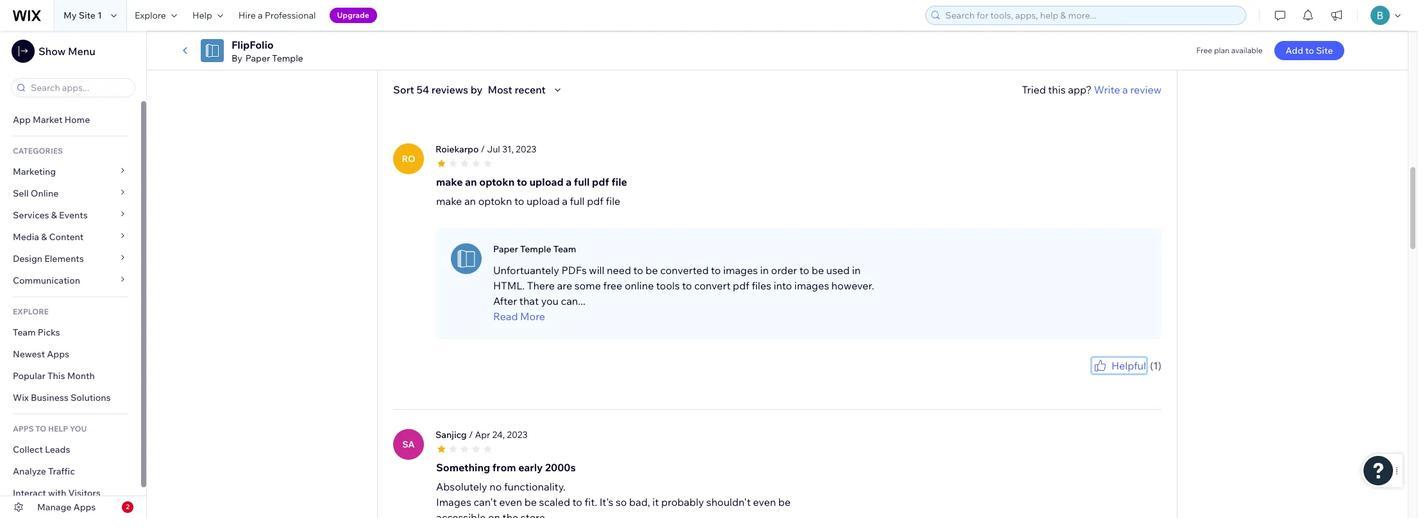 Task type: vqa. For each thing, say whether or not it's contained in the screenshot.
pdf
yes



Task type: describe. For each thing, give the bounding box(es) containing it.
most recent
[[488, 83, 546, 96]]

that
[[520, 295, 539, 308]]

it's
[[600, 496, 614, 509]]

show menu button
[[12, 40, 95, 63]]

Search apps... field
[[27, 79, 131, 97]]

early
[[518, 462, 543, 474]]

to inside 'something from early 2000s absolutely no functionality. images can't even be scaled to fit. it's so bad, it probably shouldn't even be accessible on the store.'
[[573, 496, 582, 509]]

2 in from the left
[[852, 264, 861, 277]]

more
[[520, 310, 545, 323]]

something
[[436, 462, 490, 474]]

functionality.
[[504, 481, 566, 494]]

picks
[[38, 327, 60, 339]]

events
[[59, 210, 88, 221]]

to up the online
[[634, 264, 643, 277]]

convert
[[694, 279, 731, 292]]

sell
[[13, 188, 29, 200]]

& for events
[[51, 210, 57, 221]]

1 horizontal spatial images
[[795, 279, 829, 292]]

the
[[503, 512, 519, 519]]

temple inside flipfolio by paper temple
[[272, 53, 303, 64]]

reviews)
[[457, 18, 497, 31]]

marketing
[[13, 166, 56, 178]]

to down converted
[[682, 279, 692, 292]]

0 vertical spatial optokn
[[479, 176, 515, 188]]

newest apps link
[[0, 344, 141, 366]]

to up convert
[[711, 264, 721, 277]]

apps for newest apps
[[47, 349, 69, 361]]

newest
[[13, 349, 45, 361]]

help button
[[185, 0, 231, 31]]

0 vertical spatial full
[[574, 176, 590, 188]]

helpful button
[[1092, 358, 1146, 374]]

used
[[826, 264, 850, 277]]

no
[[490, 481, 502, 494]]

explore
[[135, 10, 166, 21]]

apps for manage apps
[[73, 502, 96, 514]]

be up the online
[[646, 264, 658, 277]]

interact with visitors
[[13, 488, 101, 500]]

sort 54 reviews by
[[393, 83, 483, 96]]

to
[[35, 425, 46, 434]]

order
[[771, 264, 797, 277]]

you
[[70, 425, 87, 434]]

converted
[[660, 264, 709, 277]]

upgrade
[[337, 10, 369, 20]]

read more button
[[493, 309, 878, 324]]

0 vertical spatial an
[[465, 176, 477, 188]]

my
[[64, 10, 77, 21]]

sa
[[402, 439, 415, 451]]

paper temple image
[[451, 244, 482, 274]]

flipfolio by paper temple
[[232, 38, 303, 64]]

add
[[1286, 45, 1304, 56]]

free
[[1197, 46, 1213, 55]]

popular this month
[[13, 371, 95, 382]]

flipfolio logo image
[[201, 39, 224, 62]]

to inside button
[[1306, 45, 1314, 56]]

html.
[[493, 279, 525, 292]]

hire a professional link
[[231, 0, 324, 31]]

2 even from the left
[[753, 496, 776, 509]]

0 vertical spatial pdf
[[592, 176, 609, 188]]

explore
[[13, 307, 49, 317]]

helpful
[[1112, 360, 1146, 372]]

site inside button
[[1316, 45, 1333, 56]]

apps to help you
[[13, 425, 87, 434]]

reviews
[[432, 83, 468, 96]]

24,
[[492, 430, 505, 441]]

team inside team picks link
[[13, 327, 36, 339]]

0 vertical spatial team
[[553, 244, 576, 255]]

leads
[[45, 445, 70, 456]]

services & events link
[[0, 205, 141, 226]]

will
[[589, 264, 605, 277]]

this
[[1048, 83, 1066, 96]]

to right order on the bottom of the page
[[800, 264, 809, 277]]

images
[[436, 496, 471, 509]]

sell online
[[13, 188, 59, 200]]

newest apps
[[13, 349, 69, 361]]

with
[[48, 488, 66, 500]]

1 even from the left
[[499, 496, 522, 509]]

for
[[1099, 374, 1109, 383]]

1 vertical spatial paper
[[493, 244, 518, 255]]

bad,
[[629, 496, 650, 509]]

roiekarpo
[[436, 143, 479, 155]]

1 vertical spatial an
[[464, 195, 476, 208]]

unfortuantely pdfs will need to be converted to images in order to be used in html. there are some free online tools to convert pdf files into images however. after that you can... read more
[[493, 264, 874, 323]]

can't
[[474, 496, 497, 509]]

manage apps
[[37, 502, 96, 514]]

thank you for your feedback
[[1060, 374, 1162, 383]]

show
[[38, 45, 66, 58]]

tried
[[1022, 83, 1046, 96]]

& for content
[[41, 232, 47, 243]]

design
[[13, 253, 42, 265]]

ro
[[402, 153, 415, 165]]

2 make from the top
[[436, 195, 462, 208]]

(1)
[[1150, 360, 1162, 372]]

files
[[752, 279, 771, 292]]

0 vertical spatial file
[[612, 176, 627, 188]]

can...
[[561, 295, 586, 308]]

19
[[1169, 25, 1178, 34]]

to down roiekarpo / jul 31, 2023
[[517, 176, 527, 188]]

sidebar element
[[0, 31, 147, 519]]

thank
[[1060, 374, 1082, 383]]

interact
[[13, 488, 46, 500]]

to up paper temple team
[[514, 195, 524, 208]]

1 in from the left
[[760, 264, 769, 277]]

1 make from the top
[[436, 176, 463, 188]]

interact with visitors link
[[0, 483, 141, 505]]

0 vertical spatial images
[[723, 264, 758, 277]]

collect leads link
[[0, 439, 141, 461]]

/ for an
[[481, 143, 485, 155]]

read
[[493, 310, 518, 323]]

most
[[488, 83, 512, 96]]

content
[[49, 232, 84, 243]]

hire a professional
[[238, 10, 316, 21]]

design elements
[[13, 253, 84, 265]]

add to site button
[[1274, 41, 1345, 60]]

menu
[[68, 45, 95, 58]]

traffic
[[48, 466, 75, 478]]



Task type: locate. For each thing, give the bounding box(es) containing it.
0 horizontal spatial images
[[723, 264, 758, 277]]

1 vertical spatial /
[[469, 430, 473, 441]]

in up "however."
[[852, 264, 861, 277]]

/
[[481, 143, 485, 155], [469, 430, 473, 441]]

add to site
[[1286, 45, 1333, 56]]

paper up unfortuantely
[[493, 244, 518, 255]]

home
[[64, 114, 90, 126]]

1 vertical spatial optokn
[[478, 195, 512, 208]]

0 vertical spatial &
[[51, 210, 57, 221]]

images right "into" at the bottom of page
[[795, 279, 829, 292]]

2023 for optokn
[[516, 143, 537, 155]]

online
[[625, 279, 654, 292]]

free
[[603, 279, 622, 292]]

pdfs
[[562, 264, 587, 277]]

0 vertical spatial make
[[436, 176, 463, 188]]

0 vertical spatial temple
[[272, 53, 303, 64]]

apps up this in the bottom left of the page
[[47, 349, 69, 361]]

1 horizontal spatial &
[[51, 210, 57, 221]]

so
[[616, 496, 627, 509]]

0 horizontal spatial even
[[499, 496, 522, 509]]

make
[[436, 176, 463, 188], [436, 195, 462, 208]]

be left used
[[812, 264, 824, 277]]

1 horizontal spatial team
[[553, 244, 576, 255]]

app market home link
[[0, 109, 141, 131]]

1 horizontal spatial temple
[[520, 244, 551, 255]]

solutions
[[71, 393, 111, 404]]

there
[[527, 279, 555, 292]]

0 vertical spatial on
[[428, 18, 440, 31]]

apps
[[13, 425, 34, 434]]

are
[[557, 279, 572, 292]]

on right (based on the top left of the page
[[428, 18, 440, 31]]

/ left apr
[[469, 430, 473, 441]]

1 vertical spatial apps
[[73, 502, 96, 514]]

paper down "flipfolio"
[[246, 53, 270, 64]]

1 horizontal spatial 54
[[443, 18, 455, 31]]

2023 for early
[[507, 430, 528, 441]]

pdf inside unfortuantely pdfs will need to be converted to images in order to be used in html. there are some free online tools to convert pdf files into images however. after that you can... read more
[[733, 279, 750, 292]]

0 horizontal spatial team
[[13, 327, 36, 339]]

/ left jul
[[481, 143, 485, 155]]

0 horizontal spatial apps
[[47, 349, 69, 361]]

paper inside flipfolio by paper temple
[[246, 53, 270, 64]]

0 horizontal spatial &
[[41, 232, 47, 243]]

by
[[471, 83, 483, 96]]

a inside hire a professional link
[[258, 10, 263, 21]]

team down explore
[[13, 327, 36, 339]]

media
[[13, 232, 39, 243]]

wix business solutions link
[[0, 387, 141, 409]]

flipfolio
[[232, 38, 274, 51]]

popular
[[13, 371, 45, 382]]

accessible
[[436, 512, 486, 519]]

tools
[[656, 279, 680, 292]]

after
[[493, 295, 517, 308]]

full
[[574, 176, 590, 188], [570, 195, 585, 208]]

shouldn't
[[706, 496, 751, 509]]

sanjicg / apr 24, 2023
[[436, 430, 528, 441]]

fit.
[[585, 496, 597, 509]]

paper
[[246, 53, 270, 64], [493, 244, 518, 255]]

0 horizontal spatial you
[[541, 295, 559, 308]]

1 vertical spatial on
[[488, 512, 500, 519]]

help
[[48, 425, 68, 434]]

temple down "flipfolio"
[[272, 53, 303, 64]]

feedback
[[1128, 374, 1162, 383]]

to left fit.
[[573, 496, 582, 509]]

you down the there
[[541, 295, 559, 308]]

roiekarpo / jul 31, 2023
[[436, 143, 537, 155]]

1 vertical spatial site
[[1316, 45, 1333, 56]]

show menu
[[38, 45, 95, 58]]

1 vertical spatial make
[[436, 195, 462, 208]]

images up files
[[723, 264, 758, 277]]

optokn
[[479, 176, 515, 188], [478, 195, 512, 208]]

you inside unfortuantely pdfs will need to be converted to images in order to be used in html. there are some free online tools to convert pdf files into images however. after that you can... read more
[[541, 295, 559, 308]]

1 horizontal spatial in
[[852, 264, 861, 277]]

0 vertical spatial paper
[[246, 53, 270, 64]]

site left 1
[[79, 10, 96, 21]]

0 horizontal spatial paper
[[246, 53, 270, 64]]

2
[[126, 504, 129, 512]]

communication
[[13, 275, 82, 287]]

/ for from
[[469, 430, 473, 441]]

2023 right 24,
[[507, 430, 528, 441]]

1 vertical spatial &
[[41, 232, 47, 243]]

0 vertical spatial upload
[[530, 176, 564, 188]]

team
[[553, 244, 576, 255], [13, 327, 36, 339]]

& left the events
[[51, 210, 57, 221]]

0 horizontal spatial on
[[428, 18, 440, 31]]

analyze
[[13, 466, 46, 478]]

0 horizontal spatial site
[[79, 10, 96, 21]]

1 vertical spatial 2023
[[507, 430, 528, 441]]

54 right the sort
[[417, 83, 429, 96]]

2000s
[[545, 462, 576, 474]]

professional
[[265, 10, 316, 21]]

1 vertical spatial pdf
[[587, 195, 604, 208]]

upload
[[530, 176, 564, 188], [527, 195, 560, 208]]

sell online link
[[0, 183, 141, 205]]

design elements link
[[0, 248, 141, 270]]

analyze traffic
[[13, 466, 75, 478]]

apps down "visitors"
[[73, 502, 96, 514]]

collect
[[13, 445, 43, 456]]

hire
[[238, 10, 256, 21]]

media & content link
[[0, 226, 141, 248]]

temple up unfortuantely
[[520, 244, 551, 255]]

0 horizontal spatial 54
[[417, 83, 429, 96]]

1 vertical spatial upload
[[527, 195, 560, 208]]

tried this app? write a review
[[1022, 83, 1162, 96]]

1 vertical spatial 54
[[417, 83, 429, 96]]

0 horizontal spatial temple
[[272, 53, 303, 64]]

1 horizontal spatial apps
[[73, 502, 96, 514]]

2023 right 31,
[[516, 143, 537, 155]]

images
[[723, 264, 758, 277], [795, 279, 829, 292]]

0 vertical spatial /
[[481, 143, 485, 155]]

my site 1
[[64, 10, 102, 21]]

store.
[[521, 512, 548, 519]]

site right add
[[1316, 45, 1333, 56]]

a
[[258, 10, 263, 21], [1123, 83, 1128, 96], [566, 176, 572, 188], [562, 195, 568, 208]]

1 horizontal spatial paper
[[493, 244, 518, 255]]

0 vertical spatial 2023
[[516, 143, 537, 155]]

2 vertical spatial pdf
[[733, 279, 750, 292]]

0 vertical spatial apps
[[47, 349, 69, 361]]

paper temple team
[[493, 244, 576, 255]]

0 vertical spatial site
[[79, 10, 96, 21]]

1 vertical spatial you
[[1084, 374, 1097, 383]]

jul
[[487, 143, 500, 155]]

on down can't
[[488, 512, 500, 519]]

on inside 'something from early 2000s absolutely no functionality. images can't even be scaled to fit. it's so bad, it probably shouldn't even be accessible on the store.'
[[488, 512, 500, 519]]

services
[[13, 210, 49, 221]]

1 horizontal spatial /
[[481, 143, 485, 155]]

to
[[1306, 45, 1314, 56], [517, 176, 527, 188], [514, 195, 524, 208], [634, 264, 643, 277], [711, 264, 721, 277], [800, 264, 809, 277], [682, 279, 692, 292], [573, 496, 582, 509]]

write
[[1094, 83, 1120, 96]]

0 horizontal spatial /
[[469, 430, 473, 441]]

scaled
[[539, 496, 570, 509]]

it
[[653, 496, 659, 509]]

wix business solutions
[[13, 393, 111, 404]]

be
[[646, 264, 658, 277], [812, 264, 824, 277], [525, 496, 537, 509], [778, 496, 791, 509]]

1 vertical spatial images
[[795, 279, 829, 292]]

1 vertical spatial file
[[606, 195, 621, 208]]

make an optokn to upload a full pdf file make an optokn to upload a full pdf file
[[436, 176, 627, 208]]

by
[[232, 53, 242, 64]]

probably
[[661, 496, 704, 509]]

sort
[[393, 83, 414, 96]]

collect leads
[[13, 445, 70, 456]]

even right shouldn't
[[753, 496, 776, 509]]

into
[[774, 279, 792, 292]]

to right add
[[1306, 45, 1314, 56]]

even up the
[[499, 496, 522, 509]]

1 vertical spatial team
[[13, 327, 36, 339]]

1 horizontal spatial site
[[1316, 45, 1333, 56]]

you left "for"
[[1084, 374, 1097, 383]]

54 left reviews)
[[443, 18, 455, 31]]

1 horizontal spatial even
[[753, 496, 776, 509]]

even
[[499, 496, 522, 509], [753, 496, 776, 509]]

services & events
[[13, 210, 88, 221]]

in up files
[[760, 264, 769, 277]]

be up store.
[[525, 496, 537, 509]]

Search for tools, apps, help & more... field
[[942, 6, 1242, 24]]

plan
[[1214, 46, 1230, 55]]

0 vertical spatial 54
[[443, 18, 455, 31]]

pdf
[[592, 176, 609, 188], [587, 195, 604, 208], [733, 279, 750, 292]]

0 vertical spatial you
[[541, 295, 559, 308]]

1 vertical spatial full
[[570, 195, 585, 208]]

team picks
[[13, 327, 60, 339]]

recent
[[515, 83, 546, 96]]

0 horizontal spatial in
[[760, 264, 769, 277]]

team up the pdfs
[[553, 244, 576, 255]]

categories
[[13, 146, 63, 156]]

1 horizontal spatial you
[[1084, 374, 1097, 383]]

1 horizontal spatial on
[[488, 512, 500, 519]]

& right media
[[41, 232, 47, 243]]

1 vertical spatial temple
[[520, 244, 551, 255]]

be right shouldn't
[[778, 496, 791, 509]]

free plan available
[[1197, 46, 1263, 55]]



